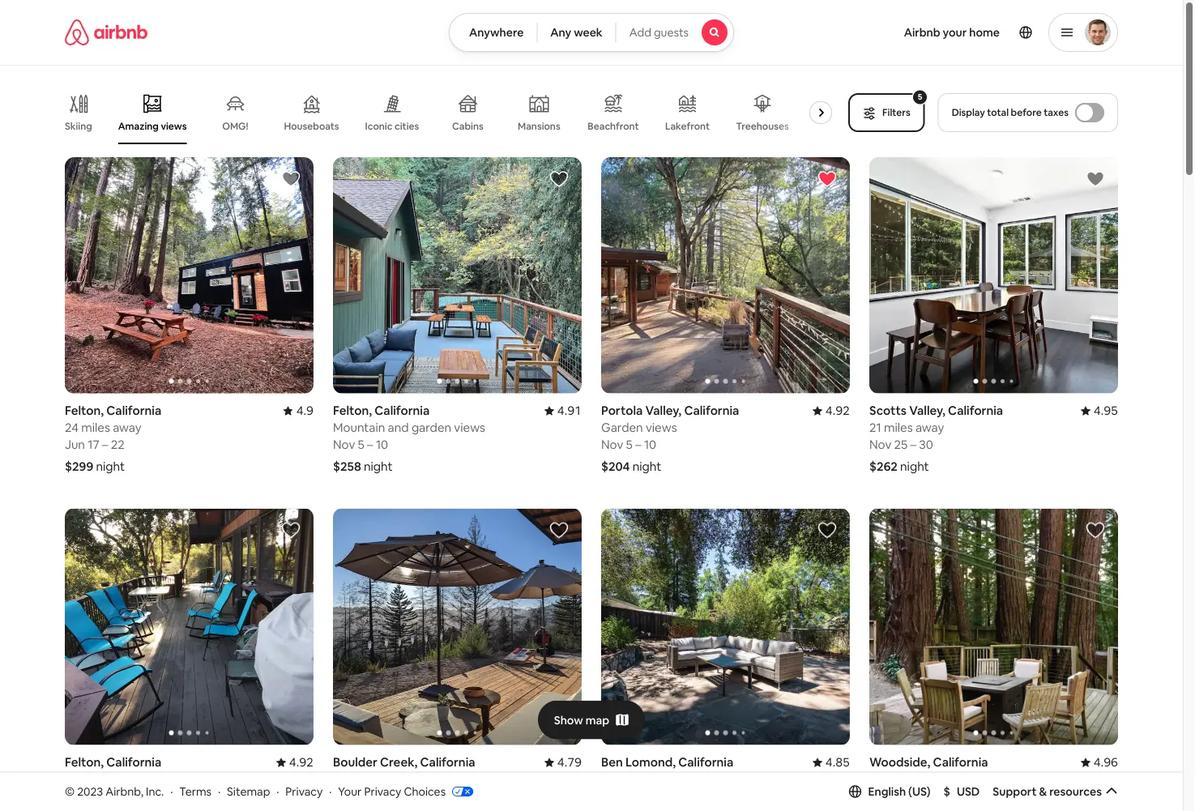 Task type: describe. For each thing, give the bounding box(es) containing it.
before
[[1011, 106, 1042, 119]]

14
[[358, 788, 370, 804]]

4.96 out of 5 average rating image
[[1081, 754, 1118, 770]]

support & resources
[[993, 784, 1102, 799]]

dec inside woodside, california mountain and valley views dec 10 – 15
[[869, 788, 892, 804]]

your
[[338, 784, 362, 799]]

4 · from the left
[[329, 784, 332, 799]]

nov for felton, california mountain and garden views nov 5 – 10 $258 night
[[333, 437, 355, 453]]

©
[[65, 784, 75, 799]]

guests
[[654, 25, 689, 40]]

4.79 out of 5 average rating image
[[544, 754, 582, 770]]

2 privacy from the left
[[364, 784, 401, 799]]

add guests
[[629, 25, 689, 40]]

$ usd
[[944, 784, 980, 799]]

views inside woodside, california mountain and valley views dec 10 – 15
[[982, 771, 1013, 787]]

valley for felton, california
[[143, 771, 175, 787]]

boulder
[[333, 754, 377, 770]]

california inside "ben lomond, california garden views"
[[678, 754, 733, 770]]

cities
[[395, 120, 419, 132]]

amazing views
[[118, 120, 187, 132]]

add guests button
[[616, 13, 734, 52]]

night inside felton, california mountain and garden views nov 5 – 10 $258 night
[[364, 459, 393, 475]]

sitemap
[[227, 784, 270, 799]]

usd
[[957, 784, 980, 799]]

california inside felton, california mountain and garden views nov 5 – 10 $258 night
[[375, 403, 430, 419]]

cabins
[[452, 120, 484, 132]]

your privacy choices
[[338, 784, 446, 799]]

group containing amazing views
[[65, 81, 839, 144]]

– inside felton, california mountain and valley views nov 28 – dec 3
[[106, 788, 112, 804]]

iconic
[[365, 120, 393, 132]]

woodside,
[[869, 754, 930, 770]]

5 inside portola valley, california garden views nov 5 – 10 $204 night
[[626, 437, 633, 453]]

views inside boulder creek, california mountain and valley views nov 14 – 19
[[445, 771, 477, 787]]

remove from wishlist: portola valley, california image
[[818, 169, 837, 189]]

creek,
[[380, 754, 418, 770]]

california inside portola valley, california garden views nov 5 – 10 $204 night
[[684, 403, 739, 419]]

4.92 out of 5 average rating image
[[276, 754, 314, 770]]

night inside portola valley, california garden views nov 5 – 10 $204 night
[[633, 459, 661, 475]]

– inside portola valley, california garden views nov 5 – 10 $204 night
[[635, 437, 641, 453]]

your
[[943, 25, 967, 40]]

valley, for views
[[645, 403, 682, 419]]

inc.
[[146, 784, 164, 799]]

1 · from the left
[[170, 784, 173, 799]]

felton, for mountain and garden views
[[333, 403, 372, 419]]

add to wishlist: felton, california image for 4.9
[[281, 169, 301, 189]]

sitemap link
[[227, 784, 270, 799]]

anywhere
[[469, 25, 524, 40]]

© 2023 airbnb, inc. ·
[[65, 784, 173, 799]]

4.92 out of 5 average rating image
[[813, 403, 850, 419]]

felton, california mountain and valley views nov 28 – dec 3
[[65, 754, 209, 804]]

california inside boulder creek, california mountain and valley views nov 14 – 19
[[420, 754, 475, 770]]

valley inside boulder creek, california mountain and valley views nov 14 – 19
[[412, 771, 443, 787]]

display total before taxes
[[952, 106, 1069, 119]]

jun
[[65, 437, 85, 453]]

total
[[987, 106, 1009, 119]]

and inside boulder creek, california mountain and valley views nov 14 – 19
[[388, 771, 409, 787]]

any week button
[[537, 13, 616, 52]]

17
[[88, 437, 99, 453]]

4.92 for 4.92 out of 5 average rating icon
[[825, 403, 850, 419]]

houseboats
[[284, 120, 339, 132]]

nov for felton, california mountain and valley views nov 28 – dec 3
[[65, 788, 87, 804]]

felton, california mountain and garden views nov 5 – 10 $258 night
[[333, 403, 485, 475]]

terms · sitemap · privacy ·
[[179, 784, 332, 799]]

$262
[[869, 459, 898, 475]]

choices
[[404, 784, 446, 799]]

privacy link
[[286, 784, 323, 799]]

1 privacy from the left
[[286, 784, 323, 799]]

home
[[969, 25, 1000, 40]]

california inside woodside, california mountain and valley views dec 10 – 15
[[933, 754, 988, 770]]

felton, for 24 miles away
[[65, 403, 104, 419]]

show map
[[554, 713, 609, 727]]

away inside scotts valley, california 21 miles away nov 25 – 30 $262 night
[[916, 420, 944, 436]]

valley for woodside, california
[[948, 771, 979, 787]]

garden for portola
[[601, 420, 643, 436]]

$299
[[65, 459, 93, 475]]

airbnb your home link
[[894, 15, 1010, 49]]

views inside "ben lomond, california garden views"
[[646, 771, 677, 787]]

valley, for miles
[[909, 403, 946, 419]]

english (us)
[[868, 784, 931, 799]]

california inside felton, california mountain and valley views nov 28 – dec 3
[[106, 754, 161, 770]]

22
[[111, 437, 124, 453]]

– inside boulder creek, california mountain and valley views nov 14 – 19
[[373, 788, 379, 804]]

4.79
[[557, 754, 582, 770]]

any week
[[550, 25, 603, 40]]

add to wishlist: scotts valley, california image
[[1086, 169, 1105, 189]]

none search field containing anywhere
[[449, 13, 734, 52]]

airbnb your home
[[904, 25, 1000, 40]]

boulder creek, california mountain and valley views nov 14 – 19
[[333, 754, 477, 804]]

garden
[[412, 420, 451, 436]]

resources
[[1049, 784, 1102, 799]]

your privacy choices link
[[338, 784, 473, 800]]

– inside felton, california 24 miles away jun 17 – 22 $299 night
[[102, 437, 108, 453]]

felton, california 24 miles away jun 17 – 22 $299 night
[[65, 403, 161, 475]]

4.85
[[825, 754, 850, 770]]

mountain inside boulder creek, california mountain and valley views nov 14 – 19
[[333, 771, 385, 787]]

filters
[[882, 106, 910, 119]]

omg!
[[222, 120, 248, 132]]

4.96
[[1094, 754, 1118, 770]]

portola
[[601, 403, 643, 419]]

night inside scotts valley, california 21 miles away nov 25 – 30 $262 night
[[900, 459, 929, 475]]

taxes
[[1044, 106, 1069, 119]]

lomond,
[[625, 754, 676, 770]]



Task type: locate. For each thing, give the bounding box(es) containing it.
· right the inc.
[[170, 784, 173, 799]]

miles inside felton, california 24 miles away jun 17 – 22 $299 night
[[81, 420, 110, 436]]

– inside woodside, california mountain and valley views dec 10 – 15
[[910, 788, 916, 804]]

add to wishlist: felton, california image
[[281, 169, 301, 189], [549, 169, 569, 189], [281, 521, 301, 540]]

display total before taxes button
[[938, 93, 1118, 132]]

28
[[90, 788, 104, 804]]

$258
[[333, 459, 361, 475]]

· right terms "link"
[[218, 784, 221, 799]]

views
[[161, 120, 187, 132], [454, 420, 485, 436], [646, 420, 677, 436], [177, 771, 209, 787], [445, 771, 477, 787], [646, 771, 677, 787], [982, 771, 1013, 787]]

away
[[113, 420, 141, 436], [916, 420, 944, 436]]

1 horizontal spatial dec
[[869, 788, 892, 804]]

english (us) button
[[849, 784, 931, 799]]

felton,
[[65, 403, 104, 419], [333, 403, 372, 419], [65, 754, 104, 770]]

and inside felton, california mountain and garden views nov 5 – 10 $258 night
[[388, 420, 409, 436]]

1 valley, from the left
[[645, 403, 682, 419]]

nov left 28
[[65, 788, 87, 804]]

· left your
[[329, 784, 332, 799]]

and inside woodside, california mountain and valley views dec 10 – 15
[[924, 771, 945, 787]]

scotts
[[869, 403, 907, 419]]

mountain for woodside, california mountain and valley views dec 10 – 15
[[869, 771, 921, 787]]

24
[[65, 420, 79, 436]]

mountain down "woodside,"
[[869, 771, 921, 787]]

profile element
[[754, 0, 1118, 65]]

add
[[629, 25, 651, 40]]

california
[[106, 403, 161, 419], [375, 403, 430, 419], [684, 403, 739, 419], [948, 403, 1003, 419], [106, 754, 161, 770], [420, 754, 475, 770], [678, 754, 733, 770], [933, 754, 988, 770]]

3 night from the left
[[633, 459, 661, 475]]

treehouses
[[736, 120, 789, 132]]

10 inside portola valley, california garden views nov 5 – 10 $204 night
[[644, 437, 656, 453]]

add to wishlist: ben lomond, california image
[[818, 521, 837, 540]]

0 horizontal spatial valley,
[[645, 403, 682, 419]]

amazing
[[118, 120, 159, 132]]

valley, right portola
[[645, 403, 682, 419]]

2 valley from the left
[[412, 771, 443, 787]]

– inside scotts valley, california 21 miles away nov 25 – 30 $262 night
[[910, 437, 916, 453]]

miles up 25
[[884, 420, 913, 436]]

3 · from the left
[[276, 784, 279, 799]]

0 vertical spatial garden
[[601, 420, 643, 436]]

1 night from the left
[[96, 459, 125, 475]]

display
[[952, 106, 985, 119]]

week
[[574, 25, 603, 40]]

add to wishlist: felton, california image for 4.91
[[549, 169, 569, 189]]

· left the privacy "link"
[[276, 784, 279, 799]]

iconic cities
[[365, 120, 419, 132]]

nov left 14
[[333, 788, 355, 804]]

1 miles from the left
[[81, 420, 110, 436]]

and left garden
[[388, 420, 409, 436]]

2 horizontal spatial 10
[[895, 788, 907, 804]]

views inside felton, california mountain and garden views nov 5 – 10 $258 night
[[454, 420, 485, 436]]

group
[[65, 81, 839, 144], [65, 157, 314, 393], [333, 157, 582, 393], [601, 157, 850, 393], [869, 157, 1118, 393], [65, 509, 314, 745], [333, 509, 582, 745], [601, 509, 850, 745], [869, 509, 1118, 745]]

2 horizontal spatial valley
[[948, 771, 979, 787]]

felton, inside felton, california mountain and garden views nov 5 – 10 $258 night
[[333, 403, 372, 419]]

miles up 17
[[81, 420, 110, 436]]

0 horizontal spatial dec
[[115, 788, 138, 804]]

mountain inside felton, california mountain and garden views nov 5 – 10 $258 night
[[333, 420, 385, 436]]

and down creek,
[[388, 771, 409, 787]]

5
[[358, 437, 364, 453], [626, 437, 633, 453]]

0 horizontal spatial 4.92
[[289, 754, 314, 770]]

1 horizontal spatial 10
[[644, 437, 656, 453]]

ben lomond, california garden views
[[601, 754, 733, 787]]

lakefront
[[665, 120, 710, 132]]

felton, up 2023
[[65, 754, 104, 770]]

4.92
[[825, 403, 850, 419], [289, 754, 314, 770]]

nov for scotts valley, california 21 miles away nov 25 – 30 $262 night
[[869, 437, 892, 453]]

2 · from the left
[[218, 784, 221, 799]]

night
[[96, 459, 125, 475], [364, 459, 393, 475], [633, 459, 661, 475], [900, 459, 929, 475]]

1 away from the left
[[113, 420, 141, 436]]

5 inside felton, california mountain and garden views nov 5 – 10 $258 night
[[358, 437, 364, 453]]

airbnb,
[[106, 784, 143, 799]]

(us)
[[908, 784, 931, 799]]

2023
[[77, 784, 103, 799]]

30
[[919, 437, 933, 453]]

nov inside felton, california mountain and garden views nov 5 – 10 $258 night
[[333, 437, 355, 453]]

19
[[381, 788, 393, 804]]

skiing
[[65, 120, 92, 132]]

nov down 21
[[869, 437, 892, 453]]

garden down portola
[[601, 420, 643, 436]]

10 inside felton, california mountain and garden views nov 5 – 10 $258 night
[[376, 437, 388, 453]]

support
[[993, 784, 1037, 799]]

2 5 from the left
[[626, 437, 633, 453]]

nov up $204
[[601, 437, 623, 453]]

garden
[[601, 420, 643, 436], [601, 771, 643, 787]]

support & resources button
[[993, 784, 1118, 799]]

nov inside portola valley, california garden views nov 5 – 10 $204 night
[[601, 437, 623, 453]]

0 horizontal spatial 5
[[358, 437, 364, 453]]

scotts valley, california 21 miles away nov 25 – 30 $262 night
[[869, 403, 1003, 475]]

None search field
[[449, 13, 734, 52]]

garden inside portola valley, california garden views nov 5 – 10 $204 night
[[601, 420, 643, 436]]

1 vertical spatial garden
[[601, 771, 643, 787]]

privacy
[[286, 784, 323, 799], [364, 784, 401, 799]]

4.95
[[1094, 403, 1118, 419]]

0 horizontal spatial 10
[[376, 437, 388, 453]]

english
[[868, 784, 906, 799]]

nov up $258
[[333, 437, 355, 453]]

beachfront
[[588, 120, 639, 132]]

4 night from the left
[[900, 459, 929, 475]]

nov inside boulder creek, california mountain and valley views nov 14 – 19
[[333, 788, 355, 804]]

– inside felton, california mountain and garden views nov 5 – 10 $258 night
[[367, 437, 373, 453]]

show map button
[[538, 701, 645, 739]]

25
[[894, 437, 908, 453]]

add to wishlist: woodside, california image
[[1086, 521, 1105, 540]]

felton, inside felton, california mountain and valley views nov 28 – dec 3
[[65, 754, 104, 770]]

mountain inside felton, california mountain and valley views nov 28 – dec 3
[[65, 771, 117, 787]]

and up 3 at the left bottom
[[120, 771, 141, 787]]

1 5 from the left
[[358, 437, 364, 453]]

map
[[586, 713, 609, 727]]

away up 22
[[113, 420, 141, 436]]

california inside felton, california 24 miles away jun 17 – 22 $299 night
[[106, 403, 161, 419]]

0 horizontal spatial away
[[113, 420, 141, 436]]

4.91 out of 5 average rating image
[[544, 403, 582, 419]]

2 garden from the top
[[601, 771, 643, 787]]

mountain for felton, california mountain and garden views nov 5 – 10 $258 night
[[333, 420, 385, 436]]

mountain for felton, california mountain and valley views nov 28 – dec 3
[[65, 771, 117, 787]]

mountain down "boulder"
[[333, 771, 385, 787]]

show
[[554, 713, 583, 727]]

any
[[550, 25, 571, 40]]

2 night from the left
[[364, 459, 393, 475]]

1 horizontal spatial 5
[[626, 437, 633, 453]]

3 valley from the left
[[948, 771, 979, 787]]

2 valley, from the left
[[909, 403, 946, 419]]

valley, inside scotts valley, california 21 miles away nov 25 – 30 $262 night
[[909, 403, 946, 419]]

anywhere button
[[449, 13, 537, 52]]

valley inside felton, california mountain and valley views nov 28 – dec 3
[[143, 771, 175, 787]]

and for woodside, california mountain and valley views dec 10 – 15
[[924, 771, 945, 787]]

2 dec from the left
[[869, 788, 892, 804]]

–
[[102, 437, 108, 453], [367, 437, 373, 453], [635, 437, 641, 453], [910, 437, 916, 453], [106, 788, 112, 804], [373, 788, 379, 804], [910, 788, 916, 804]]

views inside portola valley, california garden views nov 5 – 10 $204 night
[[646, 420, 677, 436]]

miles
[[81, 420, 110, 436], [884, 420, 913, 436]]

miles inside scotts valley, california 21 miles away nov 25 – 30 $262 night
[[884, 420, 913, 436]]

garden inside "ben lomond, california garden views"
[[601, 771, 643, 787]]

add to wishlist: boulder creek, california image
[[549, 521, 569, 540]]

night down 22
[[96, 459, 125, 475]]

$204
[[601, 459, 630, 475]]

1 horizontal spatial away
[[916, 420, 944, 436]]

views inside group
[[161, 120, 187, 132]]

valley inside woodside, california mountain and valley views dec 10 – 15
[[948, 771, 979, 787]]

nov inside felton, california mountain and valley views nov 28 – dec 3
[[65, 788, 87, 804]]

1 valley from the left
[[143, 771, 175, 787]]

nov
[[333, 437, 355, 453], [601, 437, 623, 453], [869, 437, 892, 453], [65, 788, 87, 804], [333, 788, 355, 804]]

15
[[918, 788, 930, 804]]

nov inside scotts valley, california 21 miles away nov 25 – 30 $262 night
[[869, 437, 892, 453]]

ben
[[601, 754, 623, 770]]

0 horizontal spatial miles
[[81, 420, 110, 436]]

1 vertical spatial 4.92
[[289, 754, 314, 770]]

night down 30 on the right bottom of page
[[900, 459, 929, 475]]

garden for ben
[[601, 771, 643, 787]]

2 away from the left
[[916, 420, 944, 436]]

away inside felton, california 24 miles away jun 17 – 22 $299 night
[[113, 420, 141, 436]]

1 horizontal spatial valley
[[412, 771, 443, 787]]

and for felton, california mountain and valley views nov 28 – dec 3
[[120, 771, 141, 787]]

filters button
[[848, 93, 925, 132]]

airbnb
[[904, 25, 940, 40]]

4.85 out of 5 average rating image
[[813, 754, 850, 770]]

1 horizontal spatial miles
[[884, 420, 913, 436]]

4.92 left scotts
[[825, 403, 850, 419]]

4.9 out of 5 average rating image
[[283, 403, 314, 419]]

4.95 out of 5 average rating image
[[1081, 403, 1118, 419]]

1 dec from the left
[[115, 788, 138, 804]]

and up 15
[[924, 771, 945, 787]]

0 horizontal spatial privacy
[[286, 784, 323, 799]]

garden down the ben
[[601, 771, 643, 787]]

5 up $258
[[358, 437, 364, 453]]

21
[[869, 420, 881, 436]]

4.92 for 4.92 out of 5 average rating image
[[289, 754, 314, 770]]

4.92 up the privacy "link"
[[289, 754, 314, 770]]

3
[[140, 788, 147, 804]]

mountain up 28
[[65, 771, 117, 787]]

night right $204
[[633, 459, 661, 475]]

dec
[[115, 788, 138, 804], [869, 788, 892, 804]]

0 vertical spatial 4.92
[[825, 403, 850, 419]]

felton, inside felton, california 24 miles away jun 17 – 22 $299 night
[[65, 403, 104, 419]]

and for felton, california mountain and garden views nov 5 – 10 $258 night
[[388, 420, 409, 436]]

felton, right 4.9
[[333, 403, 372, 419]]

5 up $204
[[626, 437, 633, 453]]

mountain inside woodside, california mountain and valley views dec 10 – 15
[[869, 771, 921, 787]]

and inside felton, california mountain and valley views nov 28 – dec 3
[[120, 771, 141, 787]]

portola valley, california garden views nov 5 – 10 $204 night
[[601, 403, 739, 475]]

4.91
[[557, 403, 582, 419]]

1 horizontal spatial privacy
[[364, 784, 401, 799]]

·
[[170, 784, 173, 799], [218, 784, 221, 799], [276, 784, 279, 799], [329, 784, 332, 799]]

away up 30 on the right bottom of page
[[916, 420, 944, 436]]

&
[[1039, 784, 1047, 799]]

felton, up 24 on the left of page
[[65, 403, 104, 419]]

valley,
[[645, 403, 682, 419], [909, 403, 946, 419]]

1 garden from the top
[[601, 420, 643, 436]]

woodside, california mountain and valley views dec 10 – 15
[[869, 754, 1013, 804]]

2 miles from the left
[[884, 420, 913, 436]]

dec left the (us)
[[869, 788, 892, 804]]

mansions
[[518, 120, 560, 132]]

valley, up 30 on the right bottom of page
[[909, 403, 946, 419]]

california inside scotts valley, california 21 miles away nov 25 – 30 $262 night
[[948, 403, 1003, 419]]

terms link
[[179, 784, 212, 799]]

mountain up $258
[[333, 420, 385, 436]]

valley, inside portola valley, california garden views nov 5 – 10 $204 night
[[645, 403, 682, 419]]

night right $258
[[364, 459, 393, 475]]

dec left 3 at the left bottom
[[115, 788, 138, 804]]

dec inside felton, california mountain and valley views nov 28 – dec 3
[[115, 788, 138, 804]]

night inside felton, california 24 miles away jun 17 – 22 $299 night
[[96, 459, 125, 475]]

10 inside woodside, california mountain and valley views dec 10 – 15
[[895, 788, 907, 804]]

1 horizontal spatial valley,
[[909, 403, 946, 419]]

0 horizontal spatial valley
[[143, 771, 175, 787]]

$
[[944, 784, 950, 799]]

1 horizontal spatial 4.92
[[825, 403, 850, 419]]

views inside felton, california mountain and valley views nov 28 – dec 3
[[177, 771, 209, 787]]

terms
[[179, 784, 212, 799]]



Task type: vqa. For each thing, say whether or not it's contained in the screenshot.


